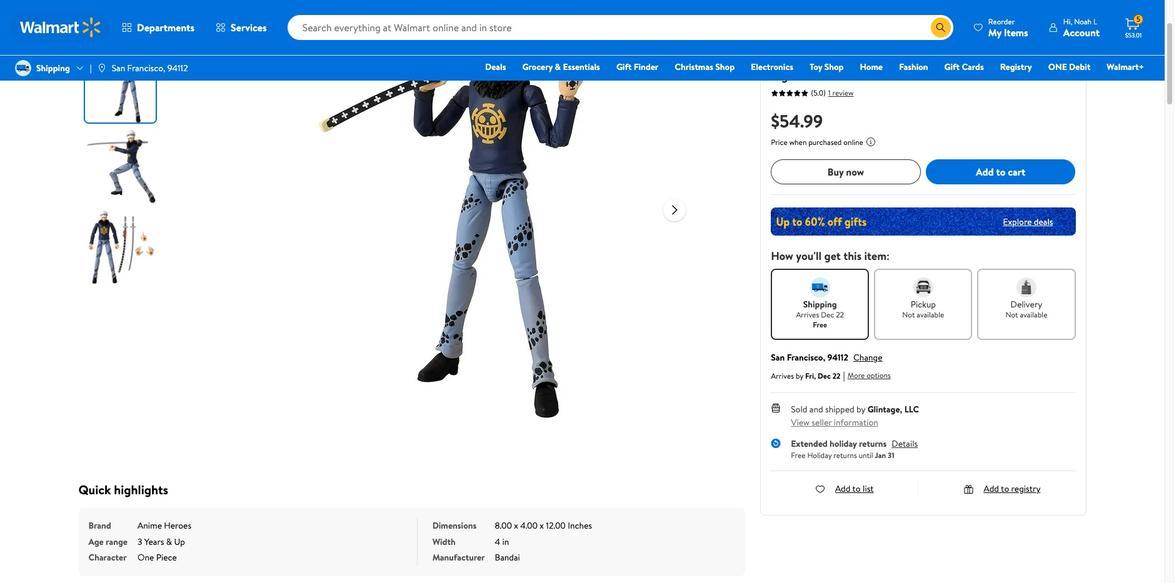 Task type: describe. For each thing, give the bounding box(es) containing it.
review
[[833, 87, 854, 98]]

gift cards link
[[939, 60, 990, 74]]

anime heroes one piece trafalgar law 6.5" action figure - image 3 of 3 image
[[85, 211, 158, 284]]

gift cards
[[945, 61, 985, 73]]

brand
[[89, 520, 111, 532]]

you'll
[[797, 248, 822, 264]]

$54.99
[[772, 109, 824, 133]]

walmart image
[[20, 18, 101, 38]]

now
[[847, 165, 865, 179]]

8.00 x 4.00 x 12.00 inches width
[[433, 520, 592, 548]]

Walmart Site-Wide search field
[[288, 15, 954, 40]]

anime heroes one piece trafalgar law 6.5" action figure - image 2 of 3 image
[[85, 130, 158, 203]]

free for extended
[[792, 450, 806, 461]]

shop for toy shop
[[825, 61, 844, 73]]

pickup
[[911, 298, 937, 311]]

jan
[[876, 450, 887, 461]]

5 $53.01
[[1126, 14, 1143, 39]]

deals
[[485, 61, 506, 73]]

1
[[829, 87, 831, 98]]

francisco, for san francisco, 94112
[[127, 62, 165, 74]]

walmart+ link
[[1102, 60, 1151, 74]]

dec inside the arrives by fri, dec 22 | more options
[[818, 371, 831, 381]]

gift for gift finder
[[617, 61, 632, 73]]

anime heroes anime heroes one piece trafalgar law 6.5" action figure
[[772, 33, 1045, 84]]

christmas shop
[[675, 61, 735, 73]]

character
[[89, 552, 127, 564]]

delivery
[[1011, 298, 1043, 311]]

up
[[174, 536, 185, 548]]

(5.0)
[[812, 88, 826, 98]]

add for add to cart
[[977, 165, 995, 179]]

search icon image
[[936, 23, 946, 33]]

arrives inside shipping arrives dec 22 free
[[797, 310, 820, 320]]

94112 for san francisco, 94112
[[168, 62, 188, 74]]

arrives by fri, dec 22 | more options
[[772, 369, 891, 383]]

cards
[[962, 61, 985, 73]]

add to registry button
[[964, 483, 1041, 496]]

get
[[825, 248, 841, 264]]

change button
[[854, 352, 883, 364]]

registry link
[[995, 60, 1038, 74]]

departments
[[137, 21, 195, 34]]

shop for christmas shop
[[716, 61, 735, 73]]

essentials
[[563, 61, 601, 73]]

94112 for san francisco, 94112 change
[[828, 352, 849, 364]]

deals
[[1035, 216, 1054, 228]]

one debit link
[[1043, 60, 1097, 74]]

details button
[[892, 438, 919, 450]]

3 years & up character
[[89, 536, 185, 564]]

item:
[[865, 248, 890, 264]]

online
[[844, 137, 864, 148]]

christmas shop link
[[670, 60, 741, 74]]

shipping for shipping
[[36, 62, 70, 74]]

manufacturer
[[433, 552, 485, 564]]

anime heroes one piece trafalgar law 6.5" action figure image
[[254, 18, 654, 419]]

Search search field
[[288, 15, 954, 40]]

zoom image modal image
[[716, 52, 731, 67]]

anime for range
[[138, 520, 162, 532]]

quick highlights
[[79, 482, 168, 499]]

4 in manufacturer
[[433, 536, 509, 564]]

to for registry
[[1002, 483, 1010, 496]]

finder
[[634, 61, 659, 73]]

how you'll get this item:
[[772, 248, 890, 264]]

san francisco, 94112
[[112, 62, 188, 74]]

details
[[892, 438, 919, 450]]

l
[[1094, 16, 1098, 27]]

intent image for delivery image
[[1017, 278, 1037, 298]]

gift for gift cards
[[945, 61, 960, 73]]

0 horizontal spatial returns
[[834, 450, 858, 461]]

not for pickup
[[903, 310, 916, 320]]

arrives inside the arrives by fri, dec 22 | more options
[[772, 371, 795, 381]]

home
[[861, 61, 883, 73]]

francisco, for san francisco, 94112 change
[[787, 352, 826, 364]]

in
[[503, 536, 509, 548]]

reorder my items
[[989, 16, 1029, 39]]

22 inside shipping arrives dec 22 free
[[837, 310, 845, 320]]

this
[[844, 248, 862, 264]]

action
[[1009, 48, 1045, 65]]

5
[[1137, 14, 1141, 25]]

8.00
[[495, 520, 512, 532]]

change
[[854, 352, 883, 364]]

1 horizontal spatial |
[[844, 369, 846, 383]]

toy
[[810, 61, 823, 73]]

range
[[106, 536, 128, 548]]

sold and shipped by glintage, llc
[[792, 404, 920, 416]]

extended holiday returns details free holiday returns until jan 31
[[792, 438, 919, 461]]

registry
[[1012, 483, 1041, 496]]

until
[[859, 450, 874, 461]]

electronics link
[[746, 60, 800, 74]]

san francisco, 94112 change
[[772, 352, 883, 364]]

holiday
[[830, 438, 858, 450]]

heroes for range
[[164, 520, 192, 532]]

22 inside the arrives by fri, dec 22 | more options
[[833, 371, 841, 381]]

piece inside anime heroes anime heroes one piece trafalgar law 6.5" action figure
[[878, 48, 907, 65]]

home link
[[855, 60, 889, 74]]

next media item image
[[668, 202, 683, 217]]

when
[[790, 137, 807, 148]]

and
[[810, 404, 824, 416]]

0 horizontal spatial piece
[[156, 552, 177, 564]]

age
[[89, 536, 104, 548]]

fashion
[[900, 61, 929, 73]]

grocery & essentials link
[[517, 60, 606, 74]]

2 x from the left
[[540, 520, 544, 532]]

hi, noah l account
[[1064, 16, 1100, 39]]

legal information image
[[866, 137, 876, 147]]

debit
[[1070, 61, 1091, 73]]

electronics
[[751, 61, 794, 73]]



Task type: vqa. For each thing, say whether or not it's contained in the screenshot.
Jeremy
no



Task type: locate. For each thing, give the bounding box(es) containing it.
x right 8.00 at the bottom left
[[514, 520, 519, 532]]

francisco, down departments popup button
[[127, 62, 165, 74]]

my
[[989, 25, 1002, 39]]

2 not from the left
[[1006, 310, 1019, 320]]

add for add to list
[[836, 483, 851, 496]]

1 vertical spatial |
[[844, 369, 846, 383]]

add to list
[[836, 483, 874, 496]]

0 vertical spatial one
[[851, 48, 875, 65]]

1 vertical spatial anime
[[772, 48, 807, 65]]

1 vertical spatial one
[[138, 552, 154, 564]]

anime up years
[[138, 520, 162, 532]]

0 horizontal spatial shipping
[[36, 62, 70, 74]]

explore deals link
[[999, 211, 1059, 233]]

6.5"
[[985, 48, 1006, 65]]

0 horizontal spatial francisco,
[[127, 62, 165, 74]]

one
[[851, 48, 875, 65], [138, 552, 154, 564]]

by left fri,
[[796, 371, 804, 381]]

free inside extended holiday returns details free holiday returns until jan 31
[[792, 450, 806, 461]]

dec inside shipping arrives dec 22 free
[[822, 310, 835, 320]]

0 vertical spatial free
[[813, 320, 828, 330]]

piece
[[878, 48, 907, 65], [156, 552, 177, 564]]

1 vertical spatial piece
[[156, 552, 177, 564]]

94112 up the arrives by fri, dec 22 | more options
[[828, 352, 849, 364]]

san for san francisco, 94112
[[112, 62, 125, 74]]

 image
[[97, 63, 107, 73]]

dec right fri,
[[818, 371, 831, 381]]

1 horizontal spatial shipping
[[804, 298, 837, 311]]

1 vertical spatial heroes
[[810, 48, 848, 65]]

intent image for shipping image
[[811, 278, 831, 298]]

how
[[772, 248, 794, 264]]

san for san francisco, 94112 change
[[772, 352, 785, 364]]

add left registry on the bottom of the page
[[984, 483, 1000, 496]]

glintage,
[[868, 404, 903, 416]]

4
[[495, 536, 501, 548]]

add to registry
[[984, 483, 1041, 496]]

0 vertical spatial francisco,
[[127, 62, 165, 74]]

gift
[[617, 61, 632, 73], [945, 61, 960, 73]]

1 vertical spatial san
[[772, 352, 785, 364]]

inches
[[568, 520, 592, 532]]

0 horizontal spatial &
[[166, 536, 172, 548]]

1 vertical spatial by
[[857, 404, 866, 416]]

0 vertical spatial |
[[90, 62, 92, 74]]

0 vertical spatial arrives
[[797, 310, 820, 320]]

shipping inside shipping arrives dec 22 free
[[804, 298, 837, 311]]

1 horizontal spatial arrives
[[797, 310, 820, 320]]

to inside button
[[997, 165, 1006, 179]]

31
[[888, 450, 895, 461]]

0 vertical spatial 94112
[[168, 62, 188, 74]]

sold
[[792, 404, 808, 416]]

heroes up toy
[[798, 33, 825, 45]]

0 vertical spatial shipping
[[36, 62, 70, 74]]

services
[[231, 21, 267, 34]]

& left up
[[166, 536, 172, 548]]

1 horizontal spatial san
[[772, 352, 785, 364]]

returns left until
[[834, 450, 858, 461]]

one debit
[[1049, 61, 1091, 73]]

shipping for shipping arrives dec 22 free
[[804, 298, 837, 311]]

san
[[112, 62, 125, 74], [772, 352, 785, 364]]

2 vertical spatial anime
[[138, 520, 162, 532]]

available inside pickup not available
[[917, 310, 945, 320]]

noah
[[1075, 16, 1092, 27]]

grocery & essentials
[[523, 61, 601, 73]]

1 horizontal spatial shop
[[825, 61, 844, 73]]

0 vertical spatial heroes
[[798, 33, 825, 45]]

0 vertical spatial piece
[[878, 48, 907, 65]]

walmart+
[[1108, 61, 1145, 73]]

1 horizontal spatial by
[[857, 404, 866, 416]]

1 vertical spatial 94112
[[828, 352, 849, 364]]

1 not from the left
[[903, 310, 916, 320]]

one
[[1049, 61, 1068, 73]]

seller
[[812, 417, 832, 429]]

to for list
[[853, 483, 861, 496]]

not
[[903, 310, 916, 320], [1006, 310, 1019, 320]]

add to cart
[[977, 165, 1026, 179]]

0 vertical spatial 22
[[837, 310, 845, 320]]

heroes down anime heroes link
[[810, 48, 848, 65]]

grocery
[[523, 61, 553, 73]]

0 vertical spatial san
[[112, 62, 125, 74]]

services button
[[205, 13, 278, 43]]

1 horizontal spatial available
[[1021, 310, 1048, 320]]

1 vertical spatial francisco,
[[787, 352, 826, 364]]

| left more at right
[[844, 369, 846, 383]]

& right the grocery at the top of the page
[[555, 61, 561, 73]]

shop right toy
[[825, 61, 844, 73]]

not down intent image for delivery
[[1006, 310, 1019, 320]]

anime up electronics "link"
[[772, 33, 796, 45]]

1 horizontal spatial not
[[1006, 310, 1019, 320]]

anime for heroes
[[772, 33, 796, 45]]

buy now
[[828, 165, 865, 179]]

one down 3
[[138, 552, 154, 564]]

intent image for pickup image
[[914, 278, 934, 298]]

free
[[813, 320, 828, 330], [792, 450, 806, 461]]

0 horizontal spatial 94112
[[168, 62, 188, 74]]

1 x from the left
[[514, 520, 519, 532]]

1 horizontal spatial x
[[540, 520, 544, 532]]

hi,
[[1064, 16, 1073, 27]]

one piece
[[138, 552, 177, 564]]

returns
[[860, 438, 887, 450], [834, 450, 858, 461]]

quick
[[79, 482, 111, 499]]

free up san francisco, 94112 change
[[813, 320, 828, 330]]

dec
[[822, 310, 835, 320], [818, 371, 831, 381]]

0 vertical spatial dec
[[822, 310, 835, 320]]

1 vertical spatial &
[[166, 536, 172, 548]]

to left cart
[[997, 165, 1006, 179]]

&
[[555, 61, 561, 73], [166, 536, 172, 548]]

x right 4.00
[[540, 520, 544, 532]]

trafalgar
[[910, 48, 958, 65]]

& inside 3 years & up character
[[166, 536, 172, 548]]

arrives
[[797, 310, 820, 320], [772, 371, 795, 381]]

not for delivery
[[1006, 310, 1019, 320]]

heroes inside "anime heroes age range"
[[164, 520, 192, 532]]

heroes up up
[[164, 520, 192, 532]]

1 vertical spatial dec
[[818, 371, 831, 381]]

by inside the arrives by fri, dec 22 | more options
[[796, 371, 804, 381]]

price when purchased online
[[772, 137, 864, 148]]

not down the intent image for pickup
[[903, 310, 916, 320]]

2 available from the left
[[1021, 310, 1048, 320]]

one inside anime heroes anime heroes one piece trafalgar law 6.5" action figure
[[851, 48, 875, 65]]

0 horizontal spatial arrives
[[772, 371, 795, 381]]

gift left the finder
[[617, 61, 632, 73]]

(5.0) 1 review
[[812, 87, 854, 98]]

fashion link
[[894, 60, 934, 74]]

1 horizontal spatial &
[[555, 61, 561, 73]]

to for cart
[[997, 165, 1006, 179]]

1 horizontal spatial francisco,
[[787, 352, 826, 364]]

add inside button
[[977, 165, 995, 179]]

up to sixty percent off deals. shop now. image
[[772, 208, 1076, 236]]

pickup not available
[[903, 298, 945, 320]]

0 horizontal spatial |
[[90, 62, 92, 74]]

1 horizontal spatial piece
[[878, 48, 907, 65]]

to left list
[[853, 483, 861, 496]]

1 vertical spatial free
[[792, 450, 806, 461]]

arrives down intent image for shipping
[[797, 310, 820, 320]]

add for add to registry
[[984, 483, 1000, 496]]

gift left cards
[[945, 61, 960, 73]]

1 horizontal spatial returns
[[860, 438, 887, 450]]

0 horizontal spatial x
[[514, 520, 519, 532]]

1 horizontal spatial one
[[851, 48, 875, 65]]

anime heroes link
[[772, 33, 825, 45]]

1 vertical spatial 22
[[833, 371, 841, 381]]

dec down intent image for shipping
[[822, 310, 835, 320]]

by up information
[[857, 404, 866, 416]]

shipping down intent image for shipping
[[804, 298, 837, 311]]

information
[[834, 417, 879, 429]]

free inside shipping arrives dec 22 free
[[813, 320, 828, 330]]

add to cart button
[[926, 160, 1076, 185]]

options
[[867, 370, 891, 381]]

0 horizontal spatial by
[[796, 371, 804, 381]]

francisco, up fri,
[[787, 352, 826, 364]]

explore deals
[[1004, 216, 1054, 228]]

available for delivery
[[1021, 310, 1048, 320]]

0 horizontal spatial shop
[[716, 61, 735, 73]]

list
[[863, 483, 874, 496]]

0 horizontal spatial free
[[792, 450, 806, 461]]

1 horizontal spatial gift
[[945, 61, 960, 73]]

available down the intent image for pickup
[[917, 310, 945, 320]]

san down departments popup button
[[112, 62, 125, 74]]

1 vertical spatial arrives
[[772, 371, 795, 381]]

price
[[772, 137, 788, 148]]

1 horizontal spatial free
[[813, 320, 828, 330]]

22 up san francisco, 94112 change
[[837, 310, 845, 320]]

0 horizontal spatial available
[[917, 310, 945, 320]]

shop right christmas
[[716, 61, 735, 73]]

22 left more at right
[[833, 371, 841, 381]]

12.00
[[546, 520, 566, 532]]

2 gift from the left
[[945, 61, 960, 73]]

width
[[433, 536, 456, 548]]

anime heroes age range
[[89, 520, 192, 548]]

1 available from the left
[[917, 310, 945, 320]]

add left cart
[[977, 165, 995, 179]]

departments button
[[111, 13, 205, 43]]

2 shop from the left
[[825, 61, 844, 73]]

available for pickup
[[917, 310, 945, 320]]

explore
[[1004, 216, 1033, 228]]

 image
[[15, 60, 31, 76]]

available down intent image for delivery
[[1021, 310, 1048, 320]]

items
[[1005, 25, 1029, 39]]

0 horizontal spatial san
[[112, 62, 125, 74]]

shipping down the walmart image
[[36, 62, 70, 74]]

not inside pickup not available
[[903, 310, 916, 320]]

3
[[138, 536, 142, 548]]

| down the walmart image
[[90, 62, 92, 74]]

94112 down departments
[[168, 62, 188, 74]]

san up the arrives by fri, dec 22 | more options
[[772, 352, 785, 364]]

cart
[[1009, 165, 1026, 179]]

2 vertical spatial heroes
[[164, 520, 192, 532]]

toy shop
[[810, 61, 844, 73]]

anime inside "anime heroes age range"
[[138, 520, 162, 532]]

arrives left fri,
[[772, 371, 795, 381]]

deals link
[[480, 60, 512, 74]]

view seller information link
[[792, 417, 879, 429]]

purchased
[[809, 137, 842, 148]]

x
[[514, 520, 519, 532], [540, 520, 544, 532]]

heroes for heroes
[[798, 33, 825, 45]]

francisco,
[[127, 62, 165, 74], [787, 352, 826, 364]]

shipping
[[36, 62, 70, 74], [804, 298, 837, 311]]

anime heroes one piece trafalgar law 6.5" action figure - image 1 of 3 image
[[85, 49, 158, 123]]

returns left 31
[[860, 438, 887, 450]]

by
[[796, 371, 804, 381], [857, 404, 866, 416]]

0 horizontal spatial not
[[903, 310, 916, 320]]

0 vertical spatial &
[[555, 61, 561, 73]]

1 horizontal spatial 94112
[[828, 352, 849, 364]]

dimensions
[[433, 520, 477, 532]]

0 vertical spatial by
[[796, 371, 804, 381]]

to left registry on the bottom of the page
[[1002, 483, 1010, 496]]

add left list
[[836, 483, 851, 496]]

0 horizontal spatial one
[[138, 552, 154, 564]]

view
[[792, 417, 810, 429]]

buy
[[828, 165, 844, 179]]

anime up figure
[[772, 48, 807, 65]]

0 vertical spatial anime
[[772, 33, 796, 45]]

reorder
[[989, 16, 1016, 27]]

1 vertical spatial shipping
[[804, 298, 837, 311]]

1 gift from the left
[[617, 61, 632, 73]]

figure
[[772, 67, 806, 84]]

not inside delivery not available
[[1006, 310, 1019, 320]]

free for shipping
[[813, 320, 828, 330]]

0 horizontal spatial gift
[[617, 61, 632, 73]]

1 shop from the left
[[716, 61, 735, 73]]

one right toy shop link
[[851, 48, 875, 65]]

$53.01
[[1126, 31, 1143, 39]]

available inside delivery not available
[[1021, 310, 1048, 320]]

free left "holiday"
[[792, 450, 806, 461]]



